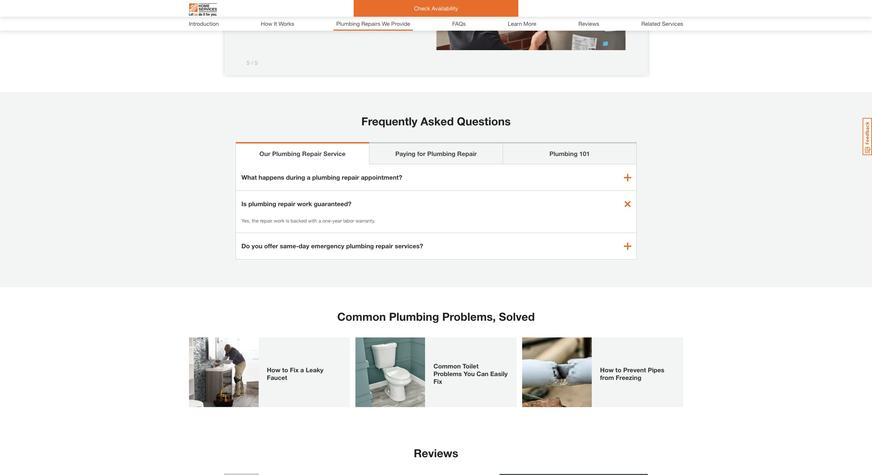 Task type: locate. For each thing, give the bounding box(es) containing it.
labor
[[343, 218, 354, 224]]

1 vertical spatial plumbing
[[249, 200, 276, 208]]

learn
[[508, 20, 522, 27]]

0 horizontal spatial common
[[338, 310, 386, 323]]

do you offer same-day emergency plumbing repair services?
[[242, 242, 424, 250]]

fix inside how to fix a leaky faucet
[[290, 366, 299, 374]]

0 horizontal spatial plumbing
[[249, 200, 276, 208]]

our plumbing repair service
[[260, 150, 346, 157]]

repair
[[342, 174, 360, 181], [278, 200, 296, 208], [260, 218, 273, 224], [376, 242, 393, 250]]

how to prevent pipes from freezing - image image
[[523, 338, 592, 407]]

common plumbing problems, solved
[[338, 310, 535, 323]]

repair.
[[279, 15, 295, 21]]

year
[[333, 218, 342, 224]]

5 right /
[[255, 59, 258, 66]]

1 horizontal spatial work
[[297, 200, 312, 208]]

0 horizontal spatial fix
[[290, 366, 299, 374]]

work up the yes, the repair work is backed with a one-year labor warranty.
[[297, 200, 312, 208]]

0 horizontal spatial repair
[[302, 150, 322, 157]]

0 horizontal spatial 5
[[247, 59, 250, 66]]

guaranteed?
[[314, 200, 352, 208]]

check availability
[[414, 5, 458, 11]]

to inside page to learn more or request a water heater repair.
[[350, 6, 355, 13]]

to inside how to fix a leaky faucet
[[282, 366, 288, 374]]

a right during
[[307, 174, 311, 181]]

plumbing right is
[[249, 200, 276, 208]]

a right with
[[319, 218, 321, 224]]

emergency
[[311, 242, 345, 250]]

work for is
[[274, 218, 285, 224]]

feedback link image
[[863, 118, 873, 155]]

common inside common toilet problems you can easily fix
[[434, 362, 461, 370]]

repair up is
[[278, 200, 296, 208]]

1 horizontal spatial to
[[350, 6, 355, 13]]

is
[[286, 218, 290, 224]]

how to fix a leaky faucet
[[267, 366, 324, 382]]

1 repair from the left
[[302, 150, 322, 157]]

frequently
[[362, 115, 418, 128]]

/
[[252, 59, 253, 66]]

freezing
[[616, 374, 642, 382]]

a inside page to learn more or request a water heater repair.
[[411, 6, 414, 13]]

plumbing down the service
[[313, 174, 340, 181]]

solved
[[499, 310, 535, 323]]

1 vertical spatial fix
[[434, 378, 443, 385]]

plumbing
[[313, 174, 340, 181], [249, 200, 276, 208], [346, 242, 374, 250]]

toilet
[[463, 362, 479, 370]]

a
[[411, 6, 414, 13], [307, 174, 311, 181], [319, 218, 321, 224], [301, 366, 304, 374]]

plumbing 101
[[550, 150, 590, 157]]

0 vertical spatial common
[[338, 310, 386, 323]]

0 vertical spatial reviews
[[579, 20, 600, 27]]

plumbing repairs we provide
[[337, 20, 411, 27]]

problems
[[434, 370, 462, 378]]

to inside how to prevent pipes from freezing
[[616, 366, 622, 374]]

pipes
[[648, 366, 665, 374]]

page
[[336, 6, 348, 13]]

yes, the repair work is backed with a one-year labor warranty.
[[242, 218, 376, 224]]

repair
[[302, 150, 322, 157], [458, 150, 477, 157]]

frequently asked questions
[[362, 115, 511, 128]]

1 horizontal spatial reviews
[[579, 20, 600, 27]]

water
[[247, 15, 261, 21]]

plumbing
[[337, 20, 360, 27], [272, 150, 301, 157], [428, 150, 456, 157], [550, 150, 578, 157], [389, 310, 440, 323]]

0 vertical spatial work
[[297, 200, 312, 208]]

1 vertical spatial work
[[274, 218, 285, 224]]

1 horizontal spatial plumbing
[[313, 174, 340, 181]]

how to fix a leaky faucet - image image
[[189, 338, 259, 407]]

2 horizontal spatial to
[[616, 366, 622, 374]]

how it works
[[261, 20, 294, 27]]

asked
[[421, 115, 454, 128]]

what happens during a plumbing repair appointment?
[[242, 174, 403, 181]]

provide
[[392, 20, 411, 27]]

1 vertical spatial reviews
[[414, 447, 459, 460]]

heater
[[262, 15, 278, 21]]

do it for you logo image
[[189, 0, 217, 19]]

5
[[247, 59, 250, 66], [255, 59, 258, 66]]

do
[[242, 242, 250, 250]]

0 vertical spatial fix
[[290, 366, 299, 374]]

1 horizontal spatial 5
[[255, 59, 258, 66]]

work
[[297, 200, 312, 208], [274, 218, 285, 224]]

2 horizontal spatial plumbing
[[346, 242, 374, 250]]

work left is
[[274, 218, 285, 224]]

page to learn more or request a water heater repair.
[[247, 6, 414, 21]]

related
[[642, 20, 661, 27]]

common
[[338, 310, 386, 323], [434, 362, 461, 370]]

reviews
[[579, 20, 600, 27], [414, 447, 459, 460]]

to right the from at the right bottom
[[616, 366, 622, 374]]

problems,
[[443, 310, 496, 323]]

1 vertical spatial common
[[434, 362, 461, 370]]

5 left /
[[247, 59, 250, 66]]

a left check
[[411, 6, 414, 13]]

to left "leaky"
[[282, 366, 288, 374]]

how to prevent pipes from freezing
[[601, 366, 665, 382]]

common toilet problems you can easily fix
[[434, 362, 508, 385]]

to
[[350, 6, 355, 13], [282, 366, 288, 374], [616, 366, 622, 374]]

fix right faucet on the left bottom of the page
[[290, 366, 299, 374]]

prevent
[[624, 366, 647, 374]]

0 horizontal spatial reviews
[[414, 447, 459, 460]]

1 horizontal spatial fix
[[434, 378, 443, 385]]

repairs
[[362, 20, 381, 27]]

questions
[[457, 115, 511, 128]]

how inside how to prevent pipes from freezing
[[601, 366, 614, 374]]

to left learn
[[350, 6, 355, 13]]

how inside how to fix a leaky faucet
[[267, 366, 281, 374]]

repair down the service
[[342, 174, 360, 181]]

fix
[[290, 366, 299, 374], [434, 378, 443, 385]]

1 horizontal spatial common
[[434, 362, 461, 370]]

plumbing down warranty.
[[346, 242, 374, 250]]

fix left you on the bottom right of the page
[[434, 378, 443, 385]]

repair right the
[[260, 218, 273, 224]]

works
[[279, 20, 294, 27]]

offer
[[264, 242, 278, 250]]

0 vertical spatial plumbing
[[313, 174, 340, 181]]

common toilet problems you can easily fix link
[[356, 338, 517, 407]]

0 horizontal spatial to
[[282, 366, 288, 374]]

what
[[242, 174, 257, 181]]

happens
[[259, 174, 285, 181]]

1 horizontal spatial repair
[[458, 150, 477, 157]]

0 horizontal spatial work
[[274, 218, 285, 224]]

a left "leaky"
[[301, 366, 304, 374]]

our
[[260, 150, 271, 157]]

how
[[261, 20, 273, 27], [267, 366, 281, 374], [601, 366, 614, 374]]

from
[[601, 374, 615, 382]]

services?
[[395, 242, 424, 250]]



Task type: describe. For each thing, give the bounding box(es) containing it.
more
[[524, 20, 537, 27]]

1 5 from the left
[[247, 59, 250, 66]]

day
[[299, 242, 310, 250]]

is
[[242, 200, 247, 208]]

it
[[274, 20, 277, 27]]

with
[[308, 218, 317, 224]]

2 5 from the left
[[255, 59, 258, 66]]

faucet
[[267, 374, 288, 382]]

faqs
[[453, 20, 466, 27]]

leaky
[[306, 366, 324, 374]]

101
[[580, 150, 590, 157]]

more
[[370, 6, 383, 13]]

backed
[[291, 218, 307, 224]]

learn more
[[508, 20, 537, 27]]

the
[[252, 218, 259, 224]]

to for fix
[[282, 366, 288, 374]]

you
[[252, 242, 263, 250]]

paying for plumbing repair
[[396, 150, 477, 157]]

related services
[[642, 20, 684, 27]]

to for prevent
[[616, 366, 622, 374]]

we
[[382, 20, 390, 27]]

warranty.
[[356, 218, 376, 224]]

yes,
[[242, 218, 251, 224]]

you
[[464, 370, 475, 378]]

one-
[[323, 218, 333, 224]]

how for how to fix a leaky faucet
[[267, 366, 281, 374]]

request
[[391, 6, 410, 13]]

a inside how to fix a leaky faucet
[[301, 366, 304, 374]]

learn
[[356, 6, 369, 13]]

paying
[[396, 150, 416, 157]]

how for how it works
[[261, 20, 273, 27]]

service provider repairing water heater image
[[436, 0, 626, 50]]

for
[[418, 150, 426, 157]]

services
[[663, 20, 684, 27]]

fix inside common toilet problems you can easily fix
[[434, 378, 443, 385]]

how to fix a leaky faucet link
[[189, 338, 350, 407]]

or
[[384, 6, 389, 13]]

can
[[477, 370, 489, 378]]

common toilet problems - images image
[[356, 338, 426, 407]]

common for common toilet problems you can easily fix
[[434, 362, 461, 370]]

5 / 5
[[247, 59, 258, 66]]

introduction
[[189, 20, 219, 27]]

how to prevent pipes from freezing link
[[523, 338, 684, 407]]

same-
[[280, 242, 299, 250]]

repair left services?
[[376, 242, 393, 250]]

during
[[286, 174, 305, 181]]

appointment?
[[361, 174, 403, 181]]

work for guaranteed?
[[297, 200, 312, 208]]

availability
[[432, 5, 458, 11]]

check
[[414, 5, 430, 11]]

check availability button
[[354, 0, 519, 17]]

how for how to prevent pipes from freezing
[[601, 366, 614, 374]]

is plumbing repair work guaranteed?
[[242, 200, 352, 208]]

2 repair from the left
[[458, 150, 477, 157]]

2 vertical spatial plumbing
[[346, 242, 374, 250]]

service
[[324, 150, 346, 157]]

to for learn
[[350, 6, 355, 13]]

common for common plumbing problems, solved
[[338, 310, 386, 323]]

easily
[[491, 370, 508, 378]]



Task type: vqa. For each thing, say whether or not it's contained in the screenshot.
Accents within the Home Accents Holiday 200-Piece Metal Ornament Hooks
no



